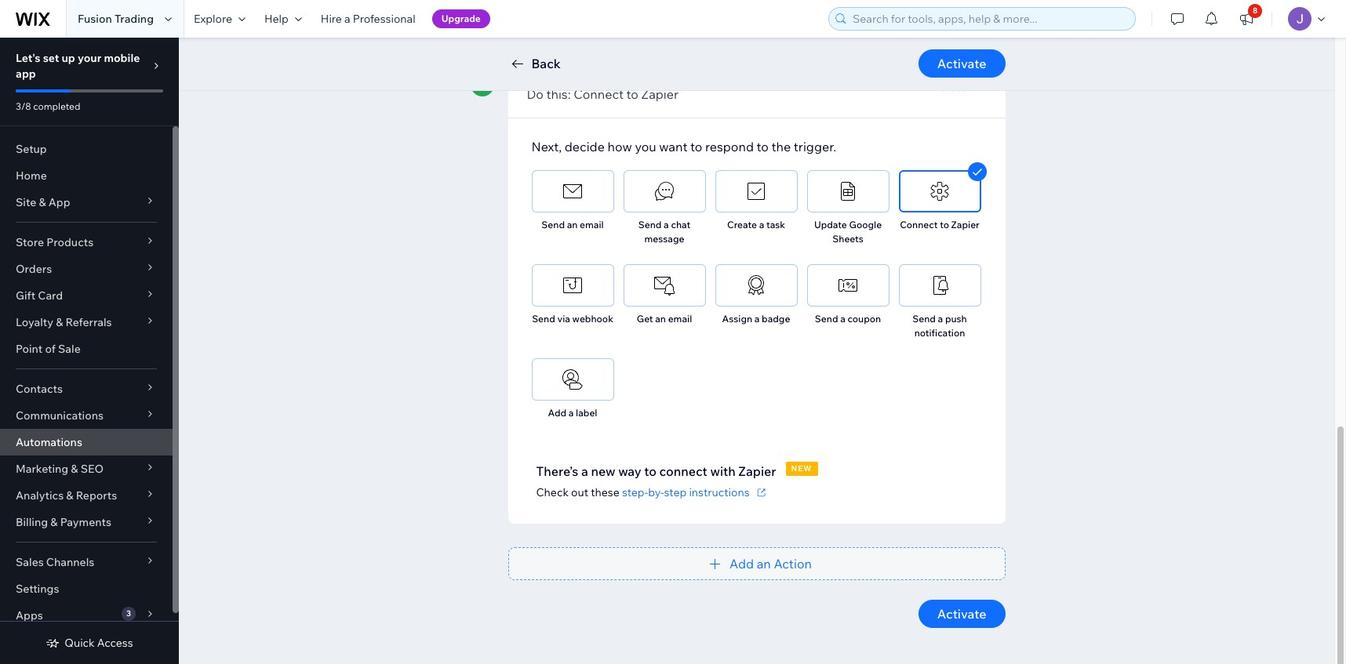 Task type: vqa. For each thing, say whether or not it's contained in the screenshot.
rightmost 'Analytics'
no



Task type: locate. For each thing, give the bounding box(es) containing it.
add a label
[[548, 407, 598, 419]]

category image up create a task
[[745, 180, 768, 203]]

0 vertical spatial activate
[[938, 56, 987, 71]]

marketing
[[16, 462, 68, 476]]

loyalty
[[16, 316, 53, 330]]

& right billing at the bottom left
[[50, 516, 58, 530]]

category image up chat
[[653, 180, 677, 203]]

connect
[[660, 464, 708, 480]]

0 vertical spatial activate button
[[919, 49, 1006, 78]]

check out these
[[536, 486, 622, 500]]

fusion trading
[[78, 12, 154, 26]]

get an email
[[637, 313, 692, 325]]

category image for send via webhook
[[561, 274, 585, 297]]

these
[[591, 486, 620, 500]]

mobile
[[104, 51, 140, 65]]

trigger.
[[794, 139, 837, 155]]

0 vertical spatial connect
[[574, 86, 624, 102]]

1 vertical spatial activate button
[[919, 600, 1006, 629]]

decide
[[565, 139, 605, 155]]

1 horizontal spatial add
[[730, 556, 754, 572]]

email left send a chat message
[[580, 219, 604, 231]]

0 vertical spatial an
[[567, 219, 578, 231]]

action inside button
[[774, 556, 812, 572]]

store products button
[[0, 229, 173, 256]]

quick access
[[65, 637, 133, 651]]

& left seo
[[71, 462, 78, 476]]

a left task
[[759, 219, 765, 231]]

category image up send an email
[[561, 180, 585, 203]]

category image
[[653, 180, 677, 203], [837, 180, 860, 203], [928, 180, 952, 203], [561, 274, 585, 297], [745, 274, 768, 297], [837, 274, 860, 297], [928, 274, 952, 297], [561, 368, 585, 392]]

& inside popup button
[[56, 316, 63, 330]]

0 horizontal spatial zapier
[[642, 86, 679, 102]]

a for push
[[938, 313, 944, 325]]

send an email
[[542, 219, 604, 231]]

a left new in the bottom of the page
[[582, 464, 588, 480]]

a for badge
[[755, 313, 760, 325]]

site
[[16, 195, 36, 210]]

a
[[345, 12, 351, 26], [664, 219, 669, 231], [759, 219, 765, 231], [755, 313, 760, 325], [841, 313, 846, 325], [938, 313, 944, 325], [569, 407, 574, 419], [582, 464, 588, 480]]

1 vertical spatial activate
[[938, 607, 987, 622]]

a inside send a push notification
[[938, 313, 944, 325]]

& right loyalty
[[56, 316, 63, 330]]

step-by-step instructions
[[622, 486, 750, 500]]

card
[[38, 289, 63, 303]]

activate button
[[919, 49, 1006, 78], [919, 600, 1006, 629]]

add
[[548, 407, 567, 419], [730, 556, 754, 572]]

an for get
[[656, 313, 666, 325]]

gift card button
[[0, 283, 173, 309]]

category image up assign a badge on the right top
[[745, 274, 768, 297]]

0 vertical spatial email
[[580, 219, 604, 231]]

0 vertical spatial zapier
[[642, 86, 679, 102]]

1 vertical spatial connect
[[900, 219, 938, 231]]

category image up get an email
[[653, 274, 677, 297]]

0 vertical spatial action
[[527, 72, 556, 84]]

hire a professional link
[[311, 0, 425, 38]]

category image up send a coupon
[[837, 274, 860, 297]]

category image up update
[[837, 180, 860, 203]]

back button
[[508, 54, 561, 73]]

out
[[571, 486, 589, 500]]

task
[[767, 219, 786, 231]]

0 horizontal spatial an
[[567, 219, 578, 231]]

2 vertical spatial zapier
[[739, 464, 777, 480]]

send left coupon
[[815, 313, 839, 325]]

category image for create
[[745, 180, 768, 203]]

your
[[78, 51, 101, 65]]

send a chat message
[[639, 219, 691, 245]]

1 vertical spatial zapier
[[952, 219, 980, 231]]

& for billing
[[50, 516, 58, 530]]

send left via
[[532, 313, 555, 325]]

action 1 do this: connect to zapier
[[527, 72, 679, 102]]

1 horizontal spatial action
[[774, 556, 812, 572]]

send a push notification
[[913, 313, 968, 339]]

0 horizontal spatial action
[[527, 72, 556, 84]]

category image up send via webhook
[[561, 274, 585, 297]]

3/8
[[16, 100, 31, 112]]

you
[[635, 139, 657, 155]]

0 vertical spatial add
[[548, 407, 567, 419]]

send up notification at right
[[913, 313, 936, 325]]

0 horizontal spatial connect
[[574, 86, 624, 102]]

1 vertical spatial an
[[656, 313, 666, 325]]

upgrade button
[[432, 9, 490, 28]]

products
[[46, 235, 94, 250]]

a up message
[[664, 219, 669, 231]]

connect right google
[[900, 219, 938, 231]]

let's set up your mobile app
[[16, 51, 140, 81]]

0 horizontal spatial email
[[580, 219, 604, 231]]

create a task
[[728, 219, 786, 231]]

an inside add an action button
[[757, 556, 771, 572]]

category image up push in the right top of the page
[[928, 274, 952, 297]]

1 horizontal spatial email
[[668, 313, 692, 325]]

2 horizontal spatial zapier
[[952, 219, 980, 231]]

a up notification at right
[[938, 313, 944, 325]]

point of sale
[[16, 342, 81, 356]]

billing
[[16, 516, 48, 530]]

a left 'label' at the bottom left of the page
[[569, 407, 574, 419]]

reports
[[76, 489, 117, 503]]

send inside send a push notification
[[913, 313, 936, 325]]

3
[[126, 609, 131, 619]]

& for site
[[39, 195, 46, 210]]

up
[[62, 51, 75, 65]]

marketing & seo button
[[0, 456, 173, 483]]

add left 'label' at the bottom left of the page
[[548, 407, 567, 419]]

0 horizontal spatial category image
[[561, 180, 585, 203]]

a for coupon
[[841, 313, 846, 325]]

automations link
[[0, 429, 173, 456]]

category image for assign a badge
[[745, 274, 768, 297]]

setup link
[[0, 136, 173, 162]]

point of sale link
[[0, 336, 173, 363]]

google
[[850, 219, 882, 231]]

2 horizontal spatial an
[[757, 556, 771, 572]]

a right the hire at the left
[[345, 12, 351, 26]]

quick access button
[[46, 637, 133, 651]]

send up message
[[639, 219, 662, 231]]

email
[[580, 219, 604, 231], [668, 313, 692, 325]]

to
[[627, 86, 639, 102], [691, 139, 703, 155], [757, 139, 769, 155], [940, 219, 950, 231], [645, 464, 657, 480]]

an for add
[[757, 556, 771, 572]]

home
[[16, 169, 47, 183]]

sales channels
[[16, 556, 94, 570]]

add down 'instructions'
[[730, 556, 754, 572]]

step-
[[622, 486, 648, 500]]

upgrade
[[442, 13, 481, 24]]

0 horizontal spatial add
[[548, 407, 567, 419]]

communications
[[16, 409, 104, 423]]

access
[[97, 637, 133, 651]]

sales channels button
[[0, 549, 173, 576]]

1 vertical spatial add
[[730, 556, 754, 572]]

a for chat
[[664, 219, 669, 231]]

1 vertical spatial email
[[668, 313, 692, 325]]

1 horizontal spatial an
[[656, 313, 666, 325]]

gift
[[16, 289, 35, 303]]

2 activate button from the top
[[919, 600, 1006, 629]]

connect right this: in the top of the page
[[574, 86, 624, 102]]

a left coupon
[[841, 313, 846, 325]]

step-by-step instructions link
[[622, 486, 769, 500]]

send down next,
[[542, 219, 565, 231]]

send inside send a chat message
[[639, 219, 662, 231]]

category image
[[561, 180, 585, 203], [745, 180, 768, 203], [653, 274, 677, 297]]

loyalty & referrals
[[16, 316, 112, 330]]

1
[[558, 72, 562, 84]]

hire a professional
[[321, 12, 416, 26]]

2 vertical spatial an
[[757, 556, 771, 572]]

analytics & reports
[[16, 489, 117, 503]]

&
[[39, 195, 46, 210], [56, 316, 63, 330], [71, 462, 78, 476], [66, 489, 73, 503], [50, 516, 58, 530]]

activate
[[938, 56, 987, 71], [938, 607, 987, 622]]

store
[[16, 235, 44, 250]]

a left badge at the right
[[755, 313, 760, 325]]

notification
[[915, 327, 966, 339]]

check
[[536, 486, 569, 500]]

channels
[[46, 556, 94, 570]]

app
[[48, 195, 70, 210]]

2 horizontal spatial category image
[[745, 180, 768, 203]]

send for send a chat message
[[639, 219, 662, 231]]

add inside button
[[730, 556, 754, 572]]

1 horizontal spatial category image
[[653, 274, 677, 297]]

settings link
[[0, 576, 173, 603]]

a inside send a chat message
[[664, 219, 669, 231]]

category image for send
[[561, 180, 585, 203]]

email right get at top
[[668, 313, 692, 325]]

a for professional
[[345, 12, 351, 26]]

& for marketing
[[71, 462, 78, 476]]

to inside action 1 do this: connect to zapier
[[627, 86, 639, 102]]

send a coupon
[[815, 313, 881, 325]]

1 horizontal spatial zapier
[[739, 464, 777, 480]]

point
[[16, 342, 43, 356]]

1 vertical spatial action
[[774, 556, 812, 572]]

& right site
[[39, 195, 46, 210]]

a for new
[[582, 464, 588, 480]]

& left 'reports'
[[66, 489, 73, 503]]

close button
[[939, 80, 987, 94]]



Task type: describe. For each thing, give the bounding box(es) containing it.
orders button
[[0, 256, 173, 283]]

a for task
[[759, 219, 765, 231]]

2 activate from the top
[[938, 607, 987, 622]]

category image for send a chat message
[[653, 180, 677, 203]]

message
[[645, 233, 685, 245]]

next,
[[532, 139, 562, 155]]

assign a badge
[[723, 313, 791, 325]]

professional
[[353, 12, 416, 26]]

update
[[815, 219, 847, 231]]

send for send a coupon
[[815, 313, 839, 325]]

new
[[591, 464, 616, 480]]

chat
[[671, 219, 691, 231]]

sheets
[[833, 233, 864, 245]]

send for send a push notification
[[913, 313, 936, 325]]

respond
[[706, 139, 754, 155]]

connect inside action 1 do this: connect to zapier
[[574, 86, 624, 102]]

next, decide how you want to respond to the trigger.
[[532, 139, 837, 155]]

send for send an email
[[542, 219, 565, 231]]

analytics & reports button
[[0, 483, 173, 509]]

way
[[619, 464, 642, 480]]

add for add an action
[[730, 556, 754, 572]]

app
[[16, 67, 36, 81]]

category image for send a coupon
[[837, 274, 860, 297]]

8
[[1253, 5, 1258, 16]]

set
[[43, 51, 59, 65]]

a for label
[[569, 407, 574, 419]]

seo
[[81, 462, 104, 476]]

setup
[[16, 142, 47, 156]]

back
[[532, 56, 561, 71]]

category image for update google sheets
[[837, 180, 860, 203]]

how
[[608, 139, 632, 155]]

automations
[[16, 436, 82, 450]]

Search for tools, apps, help & more... field
[[848, 8, 1131, 30]]

contacts button
[[0, 376, 173, 403]]

sale
[[58, 342, 81, 356]]

create
[[728, 219, 757, 231]]

let's
[[16, 51, 40, 65]]

3/8 completed
[[16, 100, 80, 112]]

apps
[[16, 609, 43, 623]]

1 activate from the top
[[938, 56, 987, 71]]

email for send an email
[[580, 219, 604, 231]]

orders
[[16, 262, 52, 276]]

category image up connect to zapier
[[928, 180, 952, 203]]

email for get an email
[[668, 313, 692, 325]]

via
[[558, 313, 570, 325]]

help
[[264, 12, 289, 26]]

contacts
[[16, 382, 63, 396]]

instructions
[[689, 486, 750, 500]]

& for loyalty
[[56, 316, 63, 330]]

category image for get
[[653, 274, 677, 297]]

add for add a label
[[548, 407, 567, 419]]

send for send via webhook
[[532, 313, 555, 325]]

help button
[[255, 0, 311, 38]]

this:
[[547, 86, 571, 102]]

do
[[527, 86, 544, 102]]

add an action
[[730, 556, 812, 572]]

store products
[[16, 235, 94, 250]]

there's a new way to connect with zapier
[[536, 464, 777, 480]]

label
[[576, 407, 598, 419]]

referrals
[[66, 316, 112, 330]]

get
[[637, 313, 653, 325]]

trading
[[115, 12, 154, 26]]

billing & payments
[[16, 516, 111, 530]]

site & app button
[[0, 189, 173, 216]]

quick
[[65, 637, 95, 651]]

sales
[[16, 556, 44, 570]]

badge
[[762, 313, 791, 325]]

an for send
[[567, 219, 578, 231]]

home link
[[0, 162, 173, 189]]

add an action button
[[508, 548, 1006, 581]]

settings
[[16, 582, 59, 596]]

fusion
[[78, 12, 112, 26]]

there's
[[536, 464, 579, 480]]

1 horizontal spatial connect
[[900, 219, 938, 231]]

sidebar element
[[0, 38, 179, 665]]

want
[[660, 139, 688, 155]]

completed
[[33, 100, 80, 112]]

zapier inside action 1 do this: connect to zapier
[[642, 86, 679, 102]]

send via webhook
[[532, 313, 614, 325]]

payments
[[60, 516, 111, 530]]

loyalty & referrals button
[[0, 309, 173, 336]]

new
[[792, 464, 813, 474]]

& for analytics
[[66, 489, 73, 503]]

push
[[946, 313, 968, 325]]

1 activate button from the top
[[919, 49, 1006, 78]]

close
[[939, 80, 968, 94]]

of
[[45, 342, 56, 356]]

action inside action 1 do this: connect to zapier
[[527, 72, 556, 84]]

hire
[[321, 12, 342, 26]]

category image for send a push notification
[[928, 274, 952, 297]]

category image up add a label
[[561, 368, 585, 392]]

coupon
[[848, 313, 881, 325]]

8 button
[[1230, 0, 1264, 38]]



